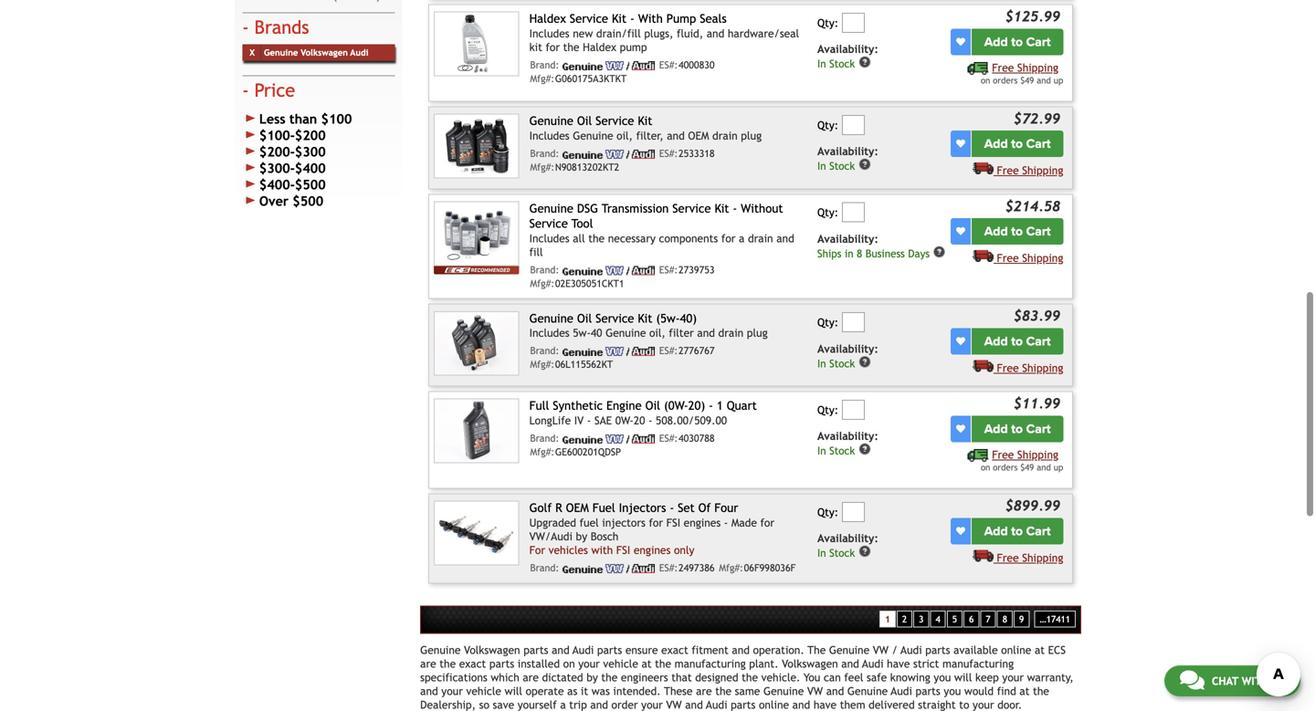 Task type: describe. For each thing, give the bounding box(es) containing it.
by inside golf r oem fuel injectors - set of four upgraded fuel injectors for fsi engines - made for vw/audi by bosch for vehicles with fsi engines only
[[576, 530, 588, 543]]

and inside genuine oil service kit includes genuine oil, filter, and oem drain plug
[[667, 129, 685, 142]]

genuine down g060175a3ktkt in the left top of the page
[[530, 114, 574, 128]]

your up it
[[579, 658, 600, 671]]

golf r oem fuel injectors - set of four upgraded fuel injectors for fsi engines - made for vw/audi by bosch for vehicles with fsi engines only
[[530, 501, 775, 557]]

fuel
[[580, 517, 599, 530]]

parts up strict
[[926, 644, 951, 657]]

in
[[845, 248, 854, 260]]

free shipping for $899.99
[[997, 552, 1064, 565]]

qty: for $214.58
[[818, 206, 839, 219]]

es#2497386 - 06f998036f - golf r oem fuel injectors - set of four - upgraded fuel injectors for fsi engines - made for vw/audi by bosch - genuine volkswagen audi - audi volkswagen image
[[434, 501, 519, 566]]

genuine volkswagen audi - corporate logo image for $125.99
[[563, 61, 655, 70]]

audi up dictated
[[573, 644, 594, 657]]

mfg#: for $83.99
[[530, 359, 555, 371]]

in for $125.99
[[818, 58, 827, 70]]

availability: for $214.58
[[818, 233, 879, 245]]

6 link
[[964, 611, 980, 628]]

engine
[[607, 399, 642, 413]]

chat with us
[[1213, 675, 1286, 688]]

$100-
[[259, 128, 295, 143]]

es#: for $125.99
[[660, 59, 678, 71]]

r
[[556, 501, 563, 516]]

and inside the genuine oil service kit (5w-40) includes 5w-40 genuine oil, filter and drain plug
[[698, 327, 715, 340]]

8 inside the availability: ships in 8 business days
[[857, 248, 863, 260]]

free shipping image for $83.99
[[973, 359, 994, 372]]

mfg#: for $125.99
[[530, 73, 555, 85]]

and down you
[[793, 699, 811, 712]]

availability: ships in 8 business days
[[818, 233, 930, 260]]

you
[[804, 672, 821, 684]]

0 horizontal spatial volkswagen
[[301, 48, 348, 58]]

price
[[255, 80, 295, 101]]

1 vertical spatial exact
[[459, 658, 486, 671]]

made
[[732, 517, 757, 530]]

the down warranty,
[[1034, 685, 1050, 698]]

$72.99
[[1014, 111, 1061, 127]]

genuine volkswagen audi - corporate logo image for $83.99
[[563, 347, 655, 357]]

on for $11.99
[[981, 463, 991, 473]]

shipping for $214.58
[[1023, 252, 1064, 265]]

for inside haldex service kit - with pump seals includes new drain/fill plugs, fluid, and hardware/seal kit for the haldex pump
[[546, 41, 560, 53]]

orders for $125.99
[[994, 75, 1018, 86]]

qty: for $72.99
[[818, 119, 839, 131]]

add for $11.99
[[985, 422, 1009, 437]]

free up $899.99
[[993, 448, 1015, 461]]

your up find
[[1003, 672, 1024, 684]]

1 horizontal spatial fsi
[[667, 517, 681, 530]]

availability: for $72.99
[[818, 145, 879, 158]]

genuine down genuine oil service kit link
[[573, 129, 614, 142]]

filter
[[669, 327, 694, 340]]

1 vertical spatial 1
[[885, 614, 891, 625]]

drain inside genuine oil service kit includes genuine oil, filter, and oem drain plug
[[713, 129, 738, 142]]

genuine inside genuine dsg transmission service kit - without service tool includes all the necessary components for a drain and fill
[[530, 202, 574, 216]]

a inside genuine dsg transmission service kit - without service tool includes all the necessary components for a drain and fill
[[739, 232, 745, 245]]

0w-
[[616, 414, 634, 427]]

genuine up specifications
[[420, 644, 461, 657]]

vw/audi
[[530, 530, 573, 543]]

haldex service kit - with pump seals includes new drain/fill plugs, fluid, and hardware/seal kit for the haldex pump
[[530, 12, 800, 53]]

1 horizontal spatial will
[[955, 672, 973, 684]]

2 horizontal spatial volkswagen
[[782, 658, 839, 671]]

new
[[573, 27, 593, 40]]

question sign image for $899.99
[[859, 546, 872, 559]]

golf r oem fuel injectors - set of four link
[[530, 501, 739, 516]]

brand: for $11.99
[[530, 433, 560, 445]]

add for $214.58
[[985, 224, 1009, 240]]

and inside genuine dsg transmission service kit - without service tool includes all the necessary components for a drain and fill
[[777, 232, 795, 245]]

the up specifications
[[440, 658, 456, 671]]

06l115562kt
[[555, 359, 613, 371]]

audi right /
[[901, 644, 923, 657]]

genuine volkswagen parts and audi parts ensure exact fitment and operation. the genuine vw / audi parts available online at ecs are the exact parts installed on your vehicle at the manufacturing plant. volkswagen and audi have strict manufacturing specifications which are dictated by the engineers that designed the vehicle. you can feel safe knowing you will keep your warranty, and your vehicle will operate as it was intended. these are the same genuine vw and genuine audi parts you would find at the dealership, so save yourself a trip and order your vw and audi parts online and have them delivered straight to your door.
[[420, 644, 1074, 712]]

plug inside genuine oil service kit includes genuine oil, filter, and oem drain plug
[[741, 129, 762, 142]]

oil for $72.99
[[577, 114, 592, 128]]

audi down designed
[[706, 699, 728, 712]]

set
[[678, 501, 695, 516]]

kit inside the genuine oil service kit (5w-40) includes 5w-40 genuine oil, filter and drain plug
[[638, 311, 653, 326]]

0 vertical spatial online
[[1002, 644, 1032, 657]]

mfg#: for $72.99
[[530, 162, 555, 173]]

oil, inside genuine oil service kit includes genuine oil, filter, and oem drain plug
[[617, 129, 633, 142]]

es#: 2533318 mfg#: n90813202kt2
[[530, 148, 715, 173]]

free shipping image for $125.99
[[968, 62, 989, 75]]

1 horizontal spatial engines
[[684, 517, 721, 530]]

kit
[[530, 41, 543, 53]]

and down these
[[686, 699, 703, 712]]

shipping down '$125.99'
[[1018, 61, 1059, 74]]

all
[[573, 232, 585, 245]]

- inside genuine dsg transmission service kit - without service tool includes all the necessary components for a drain and fill
[[733, 202, 738, 216]]

service inside the genuine oil service kit (5w-40) includes 5w-40 genuine oil, filter and drain plug
[[596, 311, 635, 326]]

add to cart for $125.99
[[985, 34, 1051, 50]]

shipping for $72.99
[[1023, 164, 1064, 177]]

quart
[[727, 399, 757, 413]]

operate
[[526, 685, 564, 698]]

these
[[664, 685, 693, 698]]

genuine down the "vehicle."
[[764, 685, 804, 698]]

genuine up 5w-
[[530, 311, 574, 326]]

2497386
[[679, 563, 715, 574]]

bosch
[[591, 530, 619, 543]]

and up the dealership, in the left of the page
[[420, 685, 438, 698]]

0 vertical spatial haldex
[[530, 12, 566, 26]]

add to cart button for $83.99
[[972, 328, 1064, 355]]

genuine volkswagen audi - corporate logo image for $899.99
[[563, 565, 655, 574]]

2 vertical spatial are
[[696, 685, 712, 698]]

genuine oil service kit (5w-40) link
[[530, 311, 697, 326]]

on inside genuine volkswagen parts and audi parts ensure exact fitment and operation. the genuine vw / audi parts available online at ecs are the exact parts installed on your vehicle at the manufacturing plant. volkswagen and audi have strict manufacturing specifications which are dictated by the engineers that designed the vehicle. you can feel safe knowing you will keep your warranty, and your vehicle will operate as it was intended. these are the same genuine vw and genuine audi parts you would find at the dealership, so save yourself a trip and order your vw and audi parts online and have them delivered straight to your door.
[[563, 658, 575, 671]]

filter,
[[637, 129, 664, 142]]

add to cart button for $72.99
[[972, 131, 1064, 157]]

plugs,
[[645, 27, 674, 40]]

parts up which
[[490, 658, 515, 671]]

es#: 2497386 mfg#: 06f998036f
[[660, 563, 796, 574]]

qty: for $125.99
[[818, 16, 839, 29]]

es#: 4000830 mfg#: g060175a3ktkt
[[530, 59, 715, 85]]

it
[[581, 685, 589, 698]]

availability: in stock for $11.99
[[818, 430, 879, 458]]

9
[[1020, 614, 1025, 625]]

brands
[[255, 17, 309, 38]]

audi up safe on the right bottom of page
[[863, 658, 884, 671]]

on for $125.99
[[981, 75, 991, 86]]

parts left ensure
[[598, 644, 622, 657]]

brand: for $214.58
[[530, 264, 560, 276]]

comments image
[[1181, 670, 1205, 692]]

es#: for $11.99
[[660, 433, 678, 445]]

1 horizontal spatial vw
[[808, 685, 823, 698]]

1 manufacturing from the left
[[675, 658, 746, 671]]

es#2533318 - n90813202kt2 - genuine oil service kit - includes genuine oil, filter, and oem drain plug - genuine volkswagen audi - audi volkswagen image
[[434, 114, 519, 179]]

over
[[259, 194, 289, 209]]

dealership,
[[420, 699, 476, 712]]

add to wish list image for $125.99
[[957, 37, 966, 46]]

cart for $72.99
[[1027, 136, 1051, 152]]

sae
[[595, 414, 612, 427]]

free shipping on orders $49 and up for $11.99
[[981, 448, 1064, 473]]

less
[[259, 112, 286, 127]]

1 vertical spatial vehicle
[[466, 685, 502, 698]]

for inside genuine dsg transmission service kit - without service tool includes all the necessary components for a drain and fill
[[722, 232, 736, 245]]

the up same
[[742, 672, 758, 684]]

your down specifications
[[442, 685, 463, 698]]

qty: for $83.99
[[818, 316, 839, 329]]

and up $72.99
[[1037, 75, 1052, 86]]

a inside genuine volkswagen parts and audi parts ensure exact fitment and operation. the genuine vw / audi parts available online at ecs are the exact parts installed on your vehicle at the manufacturing plant. volkswagen and audi have strict manufacturing specifications which are dictated by the engineers that designed the vehicle. you can feel safe knowing you will keep your warranty, and your vehicle will operate as it was intended. these are the same genuine vw and genuine audi parts you would find at the dealership, so save yourself a trip and order your vw and audi parts online and have them delivered straight to your door.
[[560, 699, 566, 712]]

$214.58
[[1006, 198, 1061, 215]]

includes inside genuine oil service kit includes genuine oil, filter, and oem drain plug
[[530, 129, 570, 142]]

plug inside the genuine oil service kit (5w-40) includes 5w-40 genuine oil, filter and drain plug
[[747, 327, 768, 340]]

in for $899.99
[[818, 548, 827, 560]]

free for $72.99
[[997, 164, 1019, 177]]

availability: for $899.99
[[818, 532, 879, 545]]

up for $11.99
[[1054, 463, 1064, 473]]

and up feel
[[842, 658, 860, 671]]

and up installed
[[552, 644, 570, 657]]

508.00/509.00
[[656, 414, 727, 427]]

for right made
[[761, 517, 775, 530]]

1 horizontal spatial haldex
[[583, 41, 617, 53]]

to for $899.99
[[1012, 524, 1024, 539]]

mfg#: for $11.99
[[530, 447, 555, 458]]

06f998036f
[[744, 563, 796, 574]]

with inside chat with us link
[[1242, 675, 1269, 688]]

add to cart for $11.99
[[985, 422, 1051, 437]]

tool
[[572, 217, 593, 231]]

same
[[735, 685, 761, 698]]

availability: in stock for $83.99
[[818, 342, 879, 370]]

full
[[530, 399, 550, 413]]

7 link
[[981, 611, 997, 628]]

drain inside genuine dsg transmission service kit - without service tool includes all the necessary components for a drain and fill
[[748, 232, 774, 245]]

0 horizontal spatial at
[[642, 658, 652, 671]]

0 vertical spatial at
[[1035, 644, 1045, 657]]

es#: for $214.58
[[660, 264, 678, 276]]

(5w-
[[656, 311, 680, 326]]

with
[[639, 12, 663, 26]]

the down designed
[[716, 685, 732, 698]]

synthetic
[[553, 399, 603, 413]]

to inside genuine volkswagen parts and audi parts ensure exact fitment and operation. the genuine vw / audi parts available online at ecs are the exact parts installed on your vehicle at the manufacturing plant. volkswagen and audi have strict manufacturing specifications which are dictated by the engineers that designed the vehicle. you can feel safe knowing you will keep your warranty, and your vehicle will operate as it was intended. these are the same genuine vw and genuine audi parts you would find at the dealership, so save yourself a trip and order your vw and audi parts online and have them delivered straight to your door.
[[960, 699, 970, 712]]

$200-
[[259, 144, 295, 160]]

- left set
[[670, 501, 675, 516]]

up for $125.99
[[1054, 75, 1064, 86]]

add to wish list image for $899.99
[[957, 527, 966, 536]]

longlife
[[530, 414, 571, 427]]

includes inside genuine dsg transmission service kit - without service tool includes all the necessary components for a drain and fill
[[530, 232, 570, 245]]

genuine oil service kit includes genuine oil, filter, and oem drain plug
[[530, 114, 762, 142]]

was
[[592, 685, 610, 698]]

1 vertical spatial will
[[505, 685, 523, 698]]

0 vertical spatial you
[[934, 672, 952, 684]]

$400
[[295, 161, 326, 176]]

- inside haldex service kit - with pump seals includes new drain/fill plugs, fluid, and hardware/seal kit for the haldex pump
[[631, 12, 635, 26]]

cart for $83.99
[[1027, 334, 1051, 349]]

full synthetic engine oil (0w-20) - 1 quart longlife iv - sae 0w-20 - 508.00/509.00
[[530, 399, 757, 427]]

intended.
[[614, 685, 661, 698]]

parts down same
[[731, 699, 756, 712]]

availability: in stock for $899.99
[[818, 532, 879, 560]]

1 vertical spatial $500
[[293, 194, 324, 209]]

add to wish list image for $83.99
[[957, 337, 966, 346]]

mfg#: for $214.58
[[530, 278, 555, 290]]

02e305051ckt1
[[555, 278, 625, 290]]

add to cart button for $125.99
[[972, 29, 1064, 55]]

es#2776767 - 06l115562kt - genuine oil service kit (5w-40) - includes 5w-40 genuine oil, filter and drain plug - genuine volkswagen audi - audi volkswagen image
[[434, 311, 519, 376]]

es#2739753 - 02e305051ckt1 - genuine dsg transmission service kit - without service tool - includes all the necessary components for a drain and fill - genuine volkswagen audi - audi volkswagen image
[[434, 202, 519, 266]]

brand: for $899.99
[[530, 563, 560, 574]]

parts up installed
[[524, 644, 549, 657]]

5
[[953, 614, 958, 625]]

$49 for $125.99
[[1021, 75, 1035, 86]]

add to cart button for $899.99
[[972, 518, 1064, 545]]

1 vertical spatial you
[[944, 685, 962, 698]]

and up the 'plant.' at bottom
[[732, 644, 750, 657]]

transmission
[[602, 202, 669, 216]]

your down 'intended.'
[[642, 699, 663, 712]]

service up fill
[[530, 217, 568, 231]]

only
[[674, 544, 695, 557]]

add to wish list image for $72.99
[[957, 140, 966, 149]]

brand: for $125.99
[[530, 59, 560, 71]]

injectors
[[602, 517, 646, 530]]

fill
[[530, 246, 543, 258]]

2 link
[[897, 611, 913, 628]]

so
[[479, 699, 490, 712]]

es#4030788 - ge600201qdsp - full synthetic engine oil (0w-20) - 1 quart - longlife iv - sae 0w-20 - 508.00/509.00 - genuine volkswagen audi - audi volkswagen image
[[434, 399, 519, 464]]

7
[[986, 614, 991, 625]]

2739753
[[679, 264, 715, 276]]

to for $214.58
[[1012, 224, 1024, 240]]

genuine down 'genuine oil service kit (5w-40)' link
[[606, 327, 646, 340]]

genuine dsg transmission service kit - without service tool link
[[530, 202, 784, 231]]

includes inside haldex service kit - with pump seals includes new drain/fill plugs, fluid, and hardware/seal kit for the haldex pump
[[530, 27, 570, 40]]

safe
[[867, 672, 887, 684]]

0 vertical spatial $500
[[295, 177, 326, 192]]

designed
[[696, 672, 739, 684]]

cart for $125.99
[[1027, 34, 1051, 50]]

cart for $214.58
[[1027, 224, 1051, 240]]

to for $11.99
[[1012, 422, 1024, 437]]

them
[[840, 699, 866, 712]]

add to cart button for $214.58
[[972, 219, 1064, 245]]

$11.99
[[1014, 396, 1061, 412]]

orders for $11.99
[[994, 463, 1018, 473]]



Task type: vqa. For each thing, say whether or not it's contained in the screenshot.
Min Price number field
no



Task type: locate. For each thing, give the bounding box(es) containing it.
ensure
[[626, 644, 658, 657]]

None text field
[[842, 13, 865, 33], [842, 115, 865, 135], [842, 13, 865, 33], [842, 115, 865, 135]]

6 add to cart from the top
[[985, 524, 1051, 539]]

mfg#: inside 'es#: 2533318 mfg#: n90813202kt2'
[[530, 162, 555, 173]]

kit left (5w-
[[638, 311, 653, 326]]

manufacturing down available
[[943, 658, 1014, 671]]

with
[[592, 544, 613, 557], [1242, 675, 1269, 688]]

vehicle.
[[762, 672, 801, 684]]

and down was
[[591, 699, 609, 712]]

online down 9
[[1002, 644, 1032, 657]]

3 stock from the top
[[830, 358, 855, 370]]

question sign image
[[859, 56, 872, 69], [859, 158, 872, 171], [934, 246, 946, 259], [859, 356, 872, 369]]

free shipping image for $11.99
[[968, 450, 989, 463]]

2 add from the top
[[985, 136, 1009, 152]]

drain inside the genuine oil service kit (5w-40) includes 5w-40 genuine oil, filter and drain plug
[[719, 327, 744, 340]]

add to wish list image
[[957, 227, 966, 236], [957, 527, 966, 536]]

a left trip
[[560, 699, 566, 712]]

0 horizontal spatial with
[[592, 544, 613, 557]]

0 horizontal spatial vehicle
[[466, 685, 502, 698]]

availability: for $11.99
[[818, 430, 879, 443]]

shipping up $214.58
[[1023, 164, 1064, 177]]

add for $83.99
[[985, 334, 1009, 349]]

add for $899.99
[[985, 524, 1009, 539]]

3 brand: from the top
[[530, 264, 560, 276]]

- down 'four'
[[724, 517, 728, 530]]

up
[[1054, 75, 1064, 86], [1054, 463, 1064, 473]]

0 horizontal spatial engines
[[634, 544, 671, 557]]

free shipping image for $214.58
[[973, 250, 994, 262]]

5 add from the top
[[985, 422, 1009, 437]]

1 add to wish list image from the top
[[957, 227, 966, 236]]

1 horizontal spatial with
[[1242, 675, 1269, 688]]

and
[[707, 27, 725, 40], [1037, 75, 1052, 86], [667, 129, 685, 142], [777, 232, 795, 245], [698, 327, 715, 340], [1037, 463, 1052, 473], [552, 644, 570, 657], [732, 644, 750, 657], [842, 658, 860, 671], [420, 685, 438, 698], [827, 685, 845, 698], [591, 699, 609, 712], [686, 699, 703, 712], [793, 699, 811, 712]]

3 availability: in stock from the top
[[818, 342, 879, 370]]

volkswagen
[[301, 48, 348, 58], [464, 644, 520, 657], [782, 658, 839, 671]]

4 add to cart from the top
[[985, 334, 1051, 349]]

mfg#: right the 2497386
[[719, 563, 744, 574]]

0 vertical spatial orders
[[994, 75, 1018, 86]]

4 es#: from the top
[[660, 346, 678, 357]]

you up straight
[[944, 685, 962, 698]]

oil down g060175a3ktkt in the left top of the page
[[577, 114, 592, 128]]

1 vertical spatial plug
[[747, 327, 768, 340]]

qty: for $11.99
[[818, 404, 839, 417]]

0 vertical spatial vehicle
[[604, 658, 639, 671]]

volkswagen up which
[[464, 644, 520, 657]]

genuine volkswagen audi - corporate logo image down bosch at left bottom
[[563, 565, 655, 574]]

qty: for $899.99
[[818, 506, 839, 519]]

the
[[808, 644, 826, 657]]

4 qty: from the top
[[818, 316, 839, 329]]

…17411 link
[[1035, 611, 1076, 628]]

which
[[491, 672, 520, 684]]

brand:
[[530, 59, 560, 71], [530, 148, 560, 159], [530, 264, 560, 276], [530, 346, 560, 357], [530, 433, 560, 445], [530, 563, 560, 574]]

shipping for $83.99
[[1023, 362, 1064, 375]]

add to wish list image for $11.99
[[957, 425, 966, 434]]

5 es#: from the top
[[660, 433, 678, 445]]

and up 2776767
[[698, 327, 715, 340]]

3 in from the top
[[818, 358, 827, 370]]

1 add to wish list image from the top
[[957, 37, 966, 46]]

4 availability: from the top
[[818, 342, 879, 355]]

ships
[[818, 248, 842, 260]]

your down would in the bottom of the page
[[973, 699, 995, 712]]

brand: for $72.99
[[530, 148, 560, 159]]

chat
[[1213, 675, 1239, 688]]

availability: for $125.99
[[818, 43, 879, 55]]

1 availability: in stock from the top
[[818, 43, 879, 70]]

5 qty: from the top
[[818, 404, 839, 417]]

2 genuine volkswagen audi - corporate logo image from the top
[[563, 150, 655, 159]]

necessary
[[608, 232, 656, 245]]

add to cart button down the $11.99
[[972, 416, 1064, 443]]

1 add from the top
[[985, 34, 1009, 50]]

0 vertical spatial have
[[887, 658, 911, 671]]

1 includes from the top
[[530, 27, 570, 40]]

stock for $83.99
[[830, 358, 855, 370]]

cart down $214.58
[[1027, 224, 1051, 240]]

4030788
[[679, 433, 715, 445]]

$83.99
[[1014, 308, 1061, 325]]

stock for $125.99
[[830, 58, 855, 70]]

would
[[965, 685, 994, 698]]

free shipping up the $11.99
[[997, 362, 1064, 375]]

2 free shipping on orders $49 and up from the top
[[981, 448, 1064, 473]]

kit inside genuine oil service kit includes genuine oil, filter, and oem drain plug
[[638, 114, 653, 128]]

6 cart from the top
[[1027, 524, 1051, 539]]

genuine oil service kit link
[[530, 114, 653, 128]]

mfg#: up full
[[530, 359, 555, 371]]

exact up that
[[662, 644, 689, 657]]

to down $72.99
[[1012, 136, 1024, 152]]

kit inside genuine dsg transmission service kit - without service tool includes all the necessary components for a drain and fill
[[715, 202, 730, 216]]

es#: inside es#: 2776767 mfg#: 06l115562kt
[[660, 346, 678, 357]]

1 brand: from the top
[[530, 59, 560, 71]]

free shipping
[[997, 164, 1064, 177], [997, 252, 1064, 265], [997, 362, 1064, 375], [997, 552, 1064, 565]]

add for $125.99
[[985, 34, 1009, 50]]

0 horizontal spatial will
[[505, 685, 523, 698]]

3 qty: from the top
[[818, 206, 839, 219]]

specifications
[[420, 672, 488, 684]]

0 vertical spatial free shipping on orders $49 and up
[[981, 61, 1064, 86]]

oil for $83.99
[[577, 311, 592, 326]]

service up components at the right top of the page
[[673, 202, 711, 216]]

to
[[1012, 34, 1024, 50], [1012, 136, 1024, 152], [1012, 224, 1024, 240], [1012, 334, 1024, 349], [1012, 422, 1024, 437], [1012, 524, 1024, 539], [960, 699, 970, 712]]

1 horizontal spatial are
[[523, 672, 539, 684]]

3 includes from the top
[[530, 232, 570, 245]]

8 left 9 link on the right bottom of page
[[1003, 614, 1008, 625]]

genuine volkswagen audi - corporate logo image for $214.58
[[563, 266, 655, 275]]

free shipping image for $899.99
[[973, 549, 994, 562]]

add to cart button down $83.99
[[972, 328, 1064, 355]]

add to cart button down '$125.99'
[[972, 29, 1064, 55]]

1 left 2
[[885, 614, 891, 625]]

have down /
[[887, 658, 911, 671]]

- left with
[[631, 12, 635, 26]]

1 horizontal spatial 8
[[1003, 614, 1008, 625]]

oil inside full synthetic engine oil (0w-20) - 1 quart longlife iv - sae 0w-20 - 508.00/509.00
[[646, 399, 661, 413]]

$49 for $11.99
[[1021, 463, 1035, 473]]

stock for $899.99
[[830, 548, 855, 560]]

2 cart from the top
[[1027, 136, 1051, 152]]

to for $83.99
[[1012, 334, 1024, 349]]

$899.99
[[1006, 498, 1061, 515]]

40
[[591, 327, 603, 340]]

es#: inside es#: 4000830 mfg#: g060175a3ktkt
[[660, 59, 678, 71]]

- right iv
[[587, 414, 591, 427]]

for
[[546, 41, 560, 53], [722, 232, 736, 245], [649, 517, 663, 530], [761, 517, 775, 530]]

and inside haldex service kit - with pump seals includes new drain/fill plugs, fluid, and hardware/seal kit for the haldex pump
[[707, 27, 725, 40]]

0 horizontal spatial manufacturing
[[675, 658, 746, 671]]

0 vertical spatial on
[[981, 75, 991, 86]]

oil, inside the genuine oil service kit (5w-40) includes 5w-40 genuine oil, filter and drain plug
[[650, 327, 666, 340]]

brand: up n90813202kt2
[[530, 148, 560, 159]]

0 vertical spatial a
[[739, 232, 745, 245]]

free shipping for $83.99
[[997, 362, 1064, 375]]

includes inside the genuine oil service kit (5w-40) includes 5w-40 genuine oil, filter and drain plug
[[530, 327, 570, 340]]

es#: for $899.99
[[660, 563, 678, 574]]

3 genuine volkswagen audi - corporate logo image from the top
[[563, 266, 655, 275]]

exact
[[662, 644, 689, 657], [459, 658, 486, 671]]

add to cart for $214.58
[[985, 224, 1051, 240]]

you
[[934, 672, 952, 684], [944, 685, 962, 698]]

chat with us link
[[1165, 666, 1301, 697]]

0 vertical spatial engines
[[684, 517, 721, 530]]

4000830
[[679, 59, 715, 71]]

iv
[[575, 414, 584, 427]]

the inside haldex service kit - with pump seals includes new drain/fill plugs, fluid, and hardware/seal kit for the haldex pump
[[563, 41, 580, 53]]

available
[[954, 644, 998, 657]]

4 stock from the top
[[830, 445, 855, 458]]

2
[[903, 614, 908, 625]]

None text field
[[842, 203, 865, 223], [842, 312, 865, 333], [842, 400, 865, 420], [842, 502, 865, 523], [842, 203, 865, 223], [842, 312, 865, 333], [842, 400, 865, 420], [842, 502, 865, 523]]

1 add to cart from the top
[[985, 34, 1051, 50]]

genuine up feel
[[830, 644, 870, 657]]

es#: inside es#: 4030788 mfg#: ge600201qdsp
[[660, 433, 678, 445]]

are up specifications
[[420, 658, 436, 671]]

free for $214.58
[[997, 252, 1019, 265]]

1 availability: from the top
[[818, 43, 879, 55]]

5 stock from the top
[[830, 548, 855, 560]]

oil inside genuine oil service kit includes genuine oil, filter, and oem drain plug
[[577, 114, 592, 128]]

in for $72.99
[[818, 160, 827, 173]]

2 add to cart button from the top
[[972, 131, 1064, 157]]

1 vertical spatial are
[[523, 672, 539, 684]]

free for $899.99
[[997, 552, 1019, 565]]

3 add to cart from the top
[[985, 224, 1051, 240]]

vw down these
[[666, 699, 682, 712]]

business
[[866, 248, 905, 260]]

engines down of
[[684, 517, 721, 530]]

the up engineers
[[655, 658, 672, 671]]

1 vertical spatial up
[[1054, 463, 1064, 473]]

2 in from the top
[[818, 160, 827, 173]]

shipping down the $11.99
[[1018, 448, 1059, 461]]

1 vertical spatial free shipping on orders $49 and up
[[981, 448, 1064, 473]]

1 vertical spatial with
[[1242, 675, 1269, 688]]

2 qty: from the top
[[818, 119, 839, 131]]

1 vertical spatial $49
[[1021, 463, 1035, 473]]

2 $49 from the top
[[1021, 463, 1035, 473]]

2 orders from the top
[[994, 463, 1018, 473]]

mfg#: inside es#: 2739753 mfg#: 02e305051ckt1
[[530, 278, 555, 290]]

2 vertical spatial vw
[[666, 699, 682, 712]]

es#: for $83.99
[[660, 346, 678, 357]]

in for $11.99
[[818, 445, 827, 458]]

2 horizontal spatial at
[[1035, 644, 1045, 657]]

8
[[857, 248, 863, 260], [1003, 614, 1008, 625]]

2533318
[[679, 148, 715, 159]]

1 vertical spatial a
[[560, 699, 566, 712]]

4 includes from the top
[[530, 327, 570, 340]]

0 horizontal spatial vw
[[666, 699, 682, 712]]

0 vertical spatial exact
[[662, 644, 689, 657]]

mfg#: for $899.99
[[719, 563, 744, 574]]

add to cart button
[[972, 29, 1064, 55], [972, 131, 1064, 157], [972, 219, 1064, 245], [972, 328, 1064, 355], [972, 416, 1064, 443], [972, 518, 1064, 545]]

question sign image for $72.99
[[859, 158, 872, 171]]

oil up 5w-
[[577, 311, 592, 326]]

1 add to cart button from the top
[[972, 29, 1064, 55]]

will
[[955, 672, 973, 684], [505, 685, 523, 698]]

and down without
[[777, 232, 795, 245]]

add to cart down $214.58
[[985, 224, 1051, 240]]

1 horizontal spatial oil,
[[650, 327, 666, 340]]

free shipping for $214.58
[[997, 252, 1064, 265]]

drain down without
[[748, 232, 774, 245]]

3 es#: from the top
[[660, 264, 678, 276]]

the right all
[[589, 232, 605, 245]]

free shipping on orders $49 and up for $125.99
[[981, 61, 1064, 86]]

1 in from the top
[[818, 58, 827, 70]]

cart down $83.99
[[1027, 334, 1051, 349]]

free for $83.99
[[997, 362, 1019, 375]]

1 horizontal spatial oem
[[688, 129, 710, 142]]

ge600201qdsp
[[555, 447, 621, 458]]

haldex up kit
[[530, 12, 566, 26]]

1 vertical spatial vw
[[808, 685, 823, 698]]

less than $100 $100-$200 $200-$300 $300-$400 $400-$500 over $500
[[259, 112, 352, 209]]

golf
[[530, 501, 552, 516]]

1 vertical spatial have
[[814, 699, 837, 712]]

oem inside golf r oem fuel injectors - set of four upgraded fuel injectors for fsi engines - made for vw/audi by bosch for vehicles with fsi engines only
[[566, 501, 589, 516]]

5 in from the top
[[818, 548, 827, 560]]

add
[[985, 34, 1009, 50], [985, 136, 1009, 152], [985, 224, 1009, 240], [985, 334, 1009, 349], [985, 422, 1009, 437], [985, 524, 1009, 539]]

0 horizontal spatial 1
[[717, 399, 724, 413]]

genuine volkswagen audi - corporate logo image for $72.99
[[563, 150, 655, 159]]

shipping for $899.99
[[1023, 552, 1064, 565]]

stock for $72.99
[[830, 160, 855, 173]]

0 horizontal spatial fsi
[[617, 544, 631, 557]]

feel
[[845, 672, 864, 684]]

engines
[[684, 517, 721, 530], [634, 544, 671, 557]]

1 free shipping from the top
[[997, 164, 1064, 177]]

brand: down fill
[[530, 264, 560, 276]]

6 add from the top
[[985, 524, 1009, 539]]

1 horizontal spatial exact
[[662, 644, 689, 657]]

1 vertical spatial 8
[[1003, 614, 1008, 625]]

service inside genuine oil service kit includes genuine oil, filter, and oem drain plug
[[596, 114, 635, 128]]

2 vertical spatial at
[[1020, 685, 1030, 698]]

2 free shipping from the top
[[997, 252, 1064, 265]]

8 right in
[[857, 248, 863, 260]]

cart for $11.99
[[1027, 422, 1051, 437]]

oil, up 'es#: 2533318 mfg#: n90813202kt2'
[[617, 129, 633, 142]]

3 cart from the top
[[1027, 224, 1051, 240]]

add to cart for $72.99
[[985, 136, 1051, 152]]

3 add to wish list image from the top
[[957, 337, 966, 346]]

4 cart from the top
[[1027, 334, 1051, 349]]

question sign image for $83.99
[[859, 356, 872, 369]]

haldex service kit - with pump seals link
[[530, 12, 727, 26]]

pump
[[620, 41, 647, 53]]

add to cart for $899.99
[[985, 524, 1051, 539]]

2 manufacturing from the left
[[943, 658, 1014, 671]]

1 horizontal spatial volkswagen
[[464, 644, 520, 657]]

g060175a3ktkt
[[555, 73, 627, 85]]

0 vertical spatial drain
[[713, 129, 738, 142]]

genuine volkswagen audi - corporate logo image up g060175a3ktkt in the left top of the page
[[563, 61, 655, 70]]

includes up fill
[[530, 232, 570, 245]]

20)
[[689, 399, 706, 413]]

1 cart from the top
[[1027, 34, 1051, 50]]

2 vertical spatial volkswagen
[[782, 658, 839, 671]]

us
[[1273, 675, 1286, 688]]

0 vertical spatial 1
[[717, 399, 724, 413]]

0 horizontal spatial a
[[560, 699, 566, 712]]

0 vertical spatial question sign image
[[859, 443, 872, 456]]

trip
[[570, 699, 587, 712]]

2 add to wish list image from the top
[[957, 527, 966, 536]]

add for $72.99
[[985, 136, 1009, 152]]

3 availability: from the top
[[818, 233, 879, 245]]

0 horizontal spatial have
[[814, 699, 837, 712]]

add to cart button down $899.99
[[972, 518, 1064, 545]]

4 add from the top
[[985, 334, 1009, 349]]

(0w-
[[664, 399, 689, 413]]

2 horizontal spatial are
[[696, 685, 712, 698]]

5 add to cart from the top
[[985, 422, 1051, 437]]

es#: down filter
[[660, 346, 678, 357]]

8 link
[[998, 611, 1013, 628]]

0 vertical spatial oem
[[688, 129, 710, 142]]

4 add to cart button from the top
[[972, 328, 1064, 355]]

1 vertical spatial oil,
[[650, 327, 666, 340]]

dictated
[[542, 672, 584, 684]]

question sign image
[[859, 443, 872, 456], [859, 546, 872, 559]]

oem inside genuine oil service kit includes genuine oil, filter, and oem drain plug
[[688, 129, 710, 142]]

5 genuine volkswagen audi - corporate logo image from the top
[[563, 435, 655, 444]]

1 free shipping on orders $49 and up from the top
[[981, 61, 1064, 86]]

1 genuine volkswagen audi - corporate logo image from the top
[[563, 61, 655, 70]]

plug
[[741, 129, 762, 142], [747, 327, 768, 340]]

1 inside full synthetic engine oil (0w-20) - 1 quart longlife iv - sae 0w-20 - 508.00/509.00
[[717, 399, 724, 413]]

$400-$500 link
[[242, 177, 395, 193]]

oem up 2533318 at the right of the page
[[688, 129, 710, 142]]

0 vertical spatial fsi
[[667, 517, 681, 530]]

1 up from the top
[[1054, 75, 1064, 86]]

2 add to wish list image from the top
[[957, 140, 966, 149]]

$400-
[[259, 177, 295, 192]]

1 vertical spatial orders
[[994, 463, 1018, 473]]

$500 down $400-$500 link
[[293, 194, 324, 209]]

es#: down filter, on the top
[[660, 148, 678, 159]]

at right find
[[1020, 685, 1030, 698]]

fsi down set
[[667, 517, 681, 530]]

drain right filter
[[719, 327, 744, 340]]

question sign image for $11.99
[[859, 443, 872, 456]]

1 vertical spatial drain
[[748, 232, 774, 245]]

es#: 4030788 mfg#: ge600201qdsp
[[530, 433, 715, 458]]

2 vertical spatial on
[[563, 658, 575, 671]]

6
[[970, 614, 974, 625]]

2 stock from the top
[[830, 160, 855, 173]]

1 vertical spatial by
[[587, 672, 598, 684]]

2 add to cart from the top
[[985, 136, 1051, 152]]

5 availability: from the top
[[818, 430, 879, 443]]

0 vertical spatial by
[[576, 530, 588, 543]]

fitment
[[692, 644, 729, 657]]

2 question sign image from the top
[[859, 546, 872, 559]]

5 add to cart button from the top
[[972, 416, 1064, 443]]

for down 'injectors'
[[649, 517, 663, 530]]

$49 up $899.99
[[1021, 463, 1035, 473]]

4 in from the top
[[818, 445, 827, 458]]

stock for $11.99
[[830, 445, 855, 458]]

add to cart button for $11.99
[[972, 416, 1064, 443]]

cart for $899.99
[[1027, 524, 1051, 539]]

1 vertical spatial add to wish list image
[[957, 527, 966, 536]]

1 vertical spatial haldex
[[583, 41, 617, 53]]

genuine volkswagen audi - corporate logo image for $11.99
[[563, 435, 655, 444]]

with inside golf r oem fuel injectors - set of four upgraded fuel injectors for fsi engines - made for vw/audi by bosch for vehicles with fsi engines only
[[592, 544, 613, 557]]

6 genuine volkswagen audi - corporate logo image from the top
[[563, 565, 655, 574]]

vehicles
[[549, 544, 588, 557]]

1 qty: from the top
[[818, 16, 839, 29]]

0 vertical spatial plug
[[741, 129, 762, 142]]

es#: inside es#: 2739753 mfg#: 02e305051ckt1
[[660, 264, 678, 276]]

1 vertical spatial oem
[[566, 501, 589, 516]]

parts up straight
[[916, 685, 941, 698]]

0 vertical spatial up
[[1054, 75, 1064, 86]]

cart down the $11.99
[[1027, 422, 1051, 437]]

service inside haldex service kit - with pump seals includes new drain/fill plugs, fluid, and hardware/seal kit for the haldex pump
[[570, 12, 609, 26]]

1 $49 from the top
[[1021, 75, 1035, 86]]

4 availability: in stock from the top
[[818, 430, 879, 458]]

genuine down brands
[[264, 48, 298, 58]]

0 horizontal spatial are
[[420, 658, 436, 671]]

installed
[[518, 658, 560, 671]]

haldex down new
[[583, 41, 617, 53]]

the up was
[[602, 672, 618, 684]]

1 stock from the top
[[830, 58, 855, 70]]

1 vertical spatial oil
[[577, 311, 592, 326]]

free shipping on orders $49 and up up $72.99
[[981, 61, 1064, 86]]

free shipping on orders $49 and up
[[981, 61, 1064, 86], [981, 448, 1064, 473]]

2 es#: from the top
[[660, 148, 678, 159]]

x
[[250, 48, 255, 58]]

6 availability: from the top
[[818, 532, 879, 545]]

1 vertical spatial at
[[642, 658, 652, 671]]

$500
[[295, 177, 326, 192], [293, 194, 324, 209]]

to down $214.58
[[1012, 224, 1024, 240]]

6 brand: from the top
[[530, 563, 560, 574]]

0 vertical spatial with
[[592, 544, 613, 557]]

add to cart down $83.99
[[985, 334, 1051, 349]]

ecs tuning recommends this product. image
[[434, 266, 519, 275]]

1 vertical spatial volkswagen
[[464, 644, 520, 657]]

es#4000830 - g060175a3ktkt - haldex service kit - with pump seals - includes new drain/fill plugs, fluid, and hardware/seal kit for the haldex pump - genuine volkswagen audi - audi volkswagen image
[[434, 12, 519, 76]]

strict
[[914, 658, 940, 671]]

mfg#: inside es#: 4030788 mfg#: ge600201qdsp
[[530, 447, 555, 458]]

20
[[634, 414, 646, 427]]

mfg#: inside es#: 4000830 mfg#: g060175a3ktkt
[[530, 73, 555, 85]]

mfg#: inside es#: 2776767 mfg#: 06l115562kt
[[530, 359, 555, 371]]

0 vertical spatial oil,
[[617, 129, 633, 142]]

seals
[[700, 12, 727, 26]]

1 horizontal spatial at
[[1020, 685, 1030, 698]]

the inside genuine dsg transmission service kit - without service tool includes all the necessary components for a drain and fill
[[589, 232, 605, 245]]

availability: inside the availability: ships in 8 business days
[[818, 233, 879, 245]]

availability: in stock for $125.99
[[818, 43, 879, 70]]

less than $100 link
[[242, 111, 395, 128]]

by inside genuine volkswagen parts and audi parts ensure exact fitment and operation. the genuine vw / audi parts available online at ecs are the exact parts installed on your vehicle at the manufacturing plant. volkswagen and audi have strict manufacturing specifications which are dictated by the engineers that designed the vehicle. you can feel safe knowing you will keep your warranty, and your vehicle will operate as it was intended. these are the same genuine vw and genuine audi parts you would find at the dealership, so save yourself a trip and order your vw and audi parts online and have them delivered straight to your door.
[[587, 672, 598, 684]]

the down new
[[563, 41, 580, 53]]

2 up from the top
[[1054, 463, 1064, 473]]

manufacturing
[[675, 658, 746, 671], [943, 658, 1014, 671]]

components
[[659, 232, 718, 245]]

free shipping image
[[973, 162, 994, 175]]

8 inside 8 link
[[1003, 614, 1008, 625]]

and down 'seals'
[[707, 27, 725, 40]]

4 brand: from the top
[[530, 346, 560, 357]]

2 availability: in stock from the top
[[818, 145, 879, 173]]

vehicle
[[604, 658, 639, 671], [466, 685, 502, 698]]

4 genuine volkswagen audi - corporate logo image from the top
[[563, 347, 655, 357]]

es#: 2739753 mfg#: 02e305051ckt1
[[530, 264, 715, 290]]

1 vertical spatial on
[[981, 463, 991, 473]]

x genuine volkswagen audi
[[250, 48, 369, 58]]

4 add to wish list image from the top
[[957, 425, 966, 434]]

0 horizontal spatial oil,
[[617, 129, 633, 142]]

es#: inside 'es#: 2533318 mfg#: n90813202kt2'
[[660, 148, 678, 159]]

audi up the $100
[[350, 48, 369, 58]]

5 availability: in stock from the top
[[818, 532, 879, 560]]

over $500 link
[[242, 193, 395, 210]]

es#: for $72.99
[[660, 148, 678, 159]]

add to wish list image up 5 'link'
[[957, 527, 966, 536]]

$49
[[1021, 75, 1035, 86], [1021, 463, 1035, 473]]

qty:
[[818, 16, 839, 29], [818, 119, 839, 131], [818, 206, 839, 219], [818, 316, 839, 329], [818, 404, 839, 417], [818, 506, 839, 519]]

oil inside the genuine oil service kit (5w-40) includes 5w-40 genuine oil, filter and drain plug
[[577, 311, 592, 326]]

6 qty: from the top
[[818, 506, 839, 519]]

and down can at the right bottom of the page
[[827, 685, 845, 698]]

2 availability: from the top
[[818, 145, 879, 158]]

4 free shipping from the top
[[997, 552, 1064, 565]]

0 horizontal spatial 8
[[857, 248, 863, 260]]

0 horizontal spatial haldex
[[530, 12, 566, 26]]

kit up drain/fill
[[612, 12, 627, 26]]

oil left (0w- on the bottom
[[646, 399, 661, 413]]

free down '$125.99'
[[993, 61, 1015, 74]]

cart down '$125.99'
[[1027, 34, 1051, 50]]

6 add to cart button from the top
[[972, 518, 1064, 545]]

add to cart for $83.99
[[985, 334, 1051, 349]]

engineers
[[621, 672, 669, 684]]

in for $83.99
[[818, 358, 827, 370]]

1 horizontal spatial online
[[1002, 644, 1032, 657]]

without
[[741, 202, 784, 216]]

3 free shipping from the top
[[997, 362, 1064, 375]]

manufacturing down fitment
[[675, 658, 746, 671]]

5 brand: from the top
[[530, 433, 560, 445]]

availability: in stock for $72.99
[[818, 145, 879, 173]]

to down the $11.99
[[1012, 422, 1024, 437]]

free shipping image
[[968, 62, 989, 75], [973, 250, 994, 262], [973, 359, 994, 372], [968, 450, 989, 463], [973, 549, 994, 562]]

$300
[[295, 144, 326, 160]]

1 orders from the top
[[994, 75, 1018, 86]]

injectors
[[619, 501, 667, 516]]

6 es#: from the top
[[660, 563, 678, 574]]

3 add to cart button from the top
[[972, 219, 1064, 245]]

0 vertical spatial oil
[[577, 114, 592, 128]]

1 vertical spatial engines
[[634, 544, 671, 557]]

question sign image for $214.58
[[934, 246, 946, 259]]

2 horizontal spatial vw
[[873, 644, 889, 657]]

that
[[672, 672, 692, 684]]

free down $899.99
[[997, 552, 1019, 565]]

0 vertical spatial are
[[420, 658, 436, 671]]

2 includes from the top
[[530, 129, 570, 142]]

0 horizontal spatial online
[[759, 699, 790, 712]]

0 vertical spatial will
[[955, 672, 973, 684]]

0 vertical spatial 8
[[857, 248, 863, 260]]

- right 20)
[[709, 399, 714, 413]]

5 cart from the top
[[1027, 422, 1051, 437]]

1 question sign image from the top
[[859, 443, 872, 456]]

1 vertical spatial online
[[759, 699, 790, 712]]

genuine volkswagen audi - corporate logo image
[[563, 61, 655, 70], [563, 150, 655, 159], [563, 266, 655, 275], [563, 347, 655, 357], [563, 435, 655, 444], [563, 565, 655, 574]]

have left them at the right of the page
[[814, 699, 837, 712]]

fsi down bosch at left bottom
[[617, 544, 631, 557]]

vehicle down ensure
[[604, 658, 639, 671]]

availability: for $83.99
[[818, 342, 879, 355]]

door.
[[998, 699, 1023, 712]]

0 vertical spatial vw
[[873, 644, 889, 657]]

1 es#: from the top
[[660, 59, 678, 71]]

2 vertical spatial oil
[[646, 399, 661, 413]]

0 horizontal spatial oem
[[566, 501, 589, 516]]

are down installed
[[523, 672, 539, 684]]

2 brand: from the top
[[530, 148, 560, 159]]

and up $899.99
[[1037, 463, 1052, 473]]

5 link
[[947, 611, 963, 628]]

3 add from the top
[[985, 224, 1009, 240]]

- right "20"
[[649, 414, 653, 427]]

audi down 'knowing'
[[891, 685, 913, 698]]

as
[[568, 685, 578, 698]]

$100
[[321, 112, 352, 127]]

genuine down safe on the right bottom of page
[[848, 685, 888, 698]]

1 horizontal spatial have
[[887, 658, 911, 671]]

free shipping for $72.99
[[997, 164, 1064, 177]]

kit inside haldex service kit - with pump seals includes new drain/fill plugs, fluid, and hardware/seal kit for the haldex pump
[[612, 12, 627, 26]]

to down $899.99
[[1012, 524, 1024, 539]]

1 horizontal spatial a
[[739, 232, 745, 245]]

/
[[892, 644, 898, 657]]

brand: up 06l115562kt
[[530, 346, 560, 357]]

add to wish list image
[[957, 37, 966, 46], [957, 140, 966, 149], [957, 337, 966, 346], [957, 425, 966, 434]]



